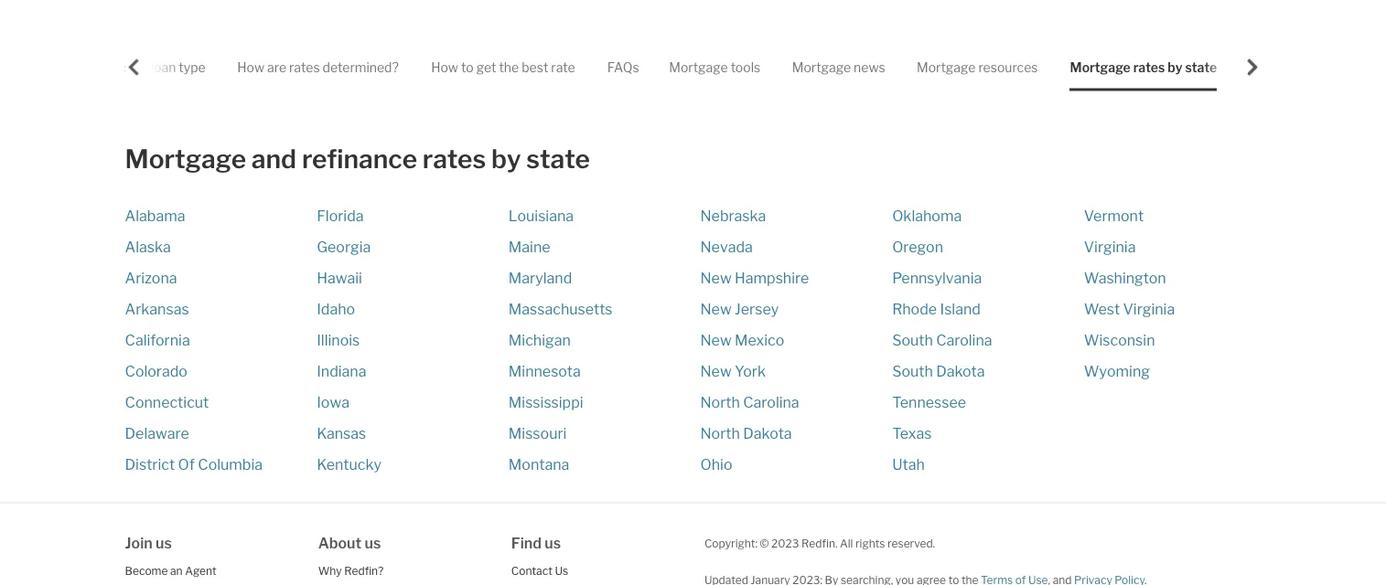 Task type: locate. For each thing, give the bounding box(es) containing it.
agent
[[185, 566, 217, 579]]

to
[[462, 60, 474, 75]]

minnesota link
[[509, 363, 581, 381]]

1 north from the top
[[701, 394, 740, 412]]

mortgage for mortgage resources
[[918, 60, 977, 75]]

2 south from the top
[[893, 363, 934, 381]]

virginia link
[[1085, 239, 1136, 257]]

how are rates determined? link
[[238, 44, 399, 91]]

0 horizontal spatial carolina
[[744, 394, 800, 412]]

2 new from the top
[[701, 301, 732, 319]]

north up ohio link
[[701, 425, 740, 443]]

by up louisiana link
[[492, 144, 521, 175]]

of
[[178, 457, 195, 474]]

texas link
[[893, 425, 932, 443]]

massachusetts
[[509, 301, 613, 319]]

north for north dakota
[[701, 425, 740, 443]]

vermont
[[1085, 208, 1144, 225]]

california
[[125, 332, 190, 350]]

1 vertical spatial virginia
[[1124, 301, 1176, 319]]

0 horizontal spatial rates
[[290, 60, 320, 75]]

alabama link
[[125, 208, 185, 225]]

us right find
[[545, 535, 561, 553]]

virginia
[[1085, 239, 1136, 257], [1124, 301, 1176, 319]]

new up new york link on the bottom
[[701, 332, 732, 350]]

north carolina
[[701, 394, 800, 412]]

1 horizontal spatial us
[[365, 535, 381, 553]]

new left york
[[701, 363, 732, 381]]

2 north from the top
[[701, 425, 740, 443]]

1 horizontal spatial how
[[432, 60, 459, 75]]

us for about us
[[365, 535, 381, 553]]

oregon link
[[893, 239, 944, 257]]

new york
[[701, 363, 766, 381]]

are
[[268, 60, 287, 75]]

0 horizontal spatial dakota
[[744, 425, 792, 443]]

how for how to get the best rate
[[432, 60, 459, 75]]

dakota for north dakota
[[744, 425, 792, 443]]

iowa
[[317, 394, 350, 412]]

iowa link
[[317, 394, 350, 412]]

new down nevada
[[701, 270, 732, 288]]

dakota
[[937, 363, 986, 381], [744, 425, 792, 443]]

new york link
[[701, 363, 766, 381]]

oklahoma link
[[893, 208, 962, 225]]

1 vertical spatial south
[[893, 363, 934, 381]]

1 new from the top
[[701, 270, 732, 288]]

2 us from the left
[[365, 535, 381, 553]]

1 horizontal spatial carolina
[[937, 332, 993, 350]]

florida link
[[317, 208, 364, 225]]

1 horizontal spatial state
[[1186, 60, 1218, 75]]

west virginia
[[1085, 301, 1176, 319]]

arkansas link
[[125, 301, 189, 319]]

0 vertical spatial dakota
[[937, 363, 986, 381]]

carolina for south carolina
[[937, 332, 993, 350]]

south for south dakota
[[893, 363, 934, 381]]

how left to
[[432, 60, 459, 75]]

0 vertical spatial north
[[701, 394, 740, 412]]

1 vertical spatial dakota
[[744, 425, 792, 443]]

dakota down south carolina
[[937, 363, 986, 381]]

mortgage for mortgage rates by state
[[1071, 60, 1132, 75]]

find
[[512, 535, 542, 553]]

dakota down north carolina link
[[744, 425, 792, 443]]

3 us from the left
[[545, 535, 561, 553]]

mortgage tools
[[670, 60, 761, 75]]

rates
[[290, 60, 320, 75], [1134, 60, 1166, 75], [423, 144, 486, 175]]

carolina down island
[[937, 332, 993, 350]]

how left the are
[[238, 60, 265, 75]]

new jersey
[[701, 301, 779, 319]]

4 new from the top
[[701, 363, 732, 381]]

delaware link
[[125, 425, 189, 443]]

louisiana
[[509, 208, 574, 225]]

why redfin? button
[[318, 566, 384, 579]]

wisconsin
[[1085, 332, 1156, 350]]

colorado
[[125, 363, 188, 381]]

1 horizontal spatial rates
[[423, 144, 486, 175]]

refinance
[[302, 144, 417, 175]]

south for south carolina
[[893, 332, 934, 350]]

redfin.
[[802, 538, 838, 551]]

florida
[[317, 208, 364, 225]]

about us
[[318, 535, 381, 553]]

3 new from the top
[[701, 332, 732, 350]]

2 horizontal spatial us
[[545, 535, 561, 553]]

1 south from the top
[[893, 332, 934, 350]]

us up redfin?
[[365, 535, 381, 553]]

montana
[[509, 457, 570, 474]]

0 horizontal spatial us
[[156, 535, 172, 553]]

west virginia link
[[1085, 301, 1176, 319]]

us right join
[[156, 535, 172, 553]]

mortgage resources
[[918, 60, 1039, 75]]

south up tennessee link
[[893, 363, 934, 381]]

faqs link
[[608, 44, 640, 91]]

pennsylvania link
[[893, 270, 983, 288]]

1 vertical spatial north
[[701, 425, 740, 443]]

nevada link
[[701, 239, 753, 257]]

new jersey link
[[701, 301, 779, 319]]

how to get the best rate link
[[432, 44, 576, 91]]

kansas link
[[317, 425, 366, 443]]

1 us from the left
[[156, 535, 172, 553]]

new for new mexico
[[701, 332, 732, 350]]

1 vertical spatial carolina
[[744, 394, 800, 412]]

0 horizontal spatial how
[[238, 60, 265, 75]]

1 vertical spatial state
[[527, 144, 590, 175]]

wisconsin link
[[1085, 332, 1156, 350]]

missouri
[[509, 425, 567, 443]]

district
[[125, 457, 175, 474]]

0 horizontal spatial by
[[134, 60, 149, 75]]

california link
[[125, 332, 190, 350]]

by left loan
[[134, 60, 149, 75]]

state up louisiana link
[[527, 144, 590, 175]]

contact
[[512, 566, 553, 579]]

mortgage and refinance rates by state
[[125, 144, 590, 175]]

copyright: © 2023 redfin. all rights reserved.
[[705, 538, 936, 551]]

the
[[500, 60, 520, 75]]

1 how from the left
[[238, 60, 265, 75]]

georgia link
[[317, 239, 371, 257]]

rates
[[97, 60, 131, 75]]

north down new york link on the bottom
[[701, 394, 740, 412]]

new for new jersey
[[701, 301, 732, 319]]

why
[[318, 566, 342, 579]]

new left jersey
[[701, 301, 732, 319]]

2 how from the left
[[432, 60, 459, 75]]

0 vertical spatial south
[[893, 332, 934, 350]]

become
[[125, 566, 168, 579]]

district of columbia link
[[125, 457, 263, 474]]

1 horizontal spatial dakota
[[937, 363, 986, 381]]

virginia down washington
[[1124, 301, 1176, 319]]

north
[[701, 394, 740, 412], [701, 425, 740, 443]]

0 vertical spatial carolina
[[937, 332, 993, 350]]

next image
[[1245, 59, 1262, 76]]

oregon
[[893, 239, 944, 257]]

mortgage rates by state
[[1071, 60, 1218, 75]]

2 horizontal spatial by
[[1169, 60, 1184, 75]]

delaware
[[125, 425, 189, 443]]

south down rhode
[[893, 332, 934, 350]]

by left next icon
[[1169, 60, 1184, 75]]

state left next icon
[[1186, 60, 1218, 75]]

virginia down vermont
[[1085, 239, 1136, 257]]

carolina down york
[[744, 394, 800, 412]]



Task type: describe. For each thing, give the bounding box(es) containing it.
kentucky
[[317, 457, 382, 474]]

carolina for north carolina
[[744, 394, 800, 412]]

utah link
[[893, 457, 925, 474]]

rates by loan type link
[[97, 44, 206, 91]]

jersey
[[735, 301, 779, 319]]

massachusetts link
[[509, 301, 613, 319]]

an
[[170, 566, 183, 579]]

michigan
[[509, 332, 571, 350]]

join us
[[125, 535, 172, 553]]

pennsylvania
[[893, 270, 983, 288]]

mississippi
[[509, 394, 584, 412]]

north carolina link
[[701, 394, 800, 412]]

2023
[[772, 538, 800, 551]]

rate
[[552, 60, 576, 75]]

new hampshire link
[[701, 270, 809, 288]]

©
[[760, 538, 769, 551]]

dakota for south dakota
[[937, 363, 986, 381]]

ohio link
[[701, 457, 733, 474]]

previous image
[[125, 59, 142, 76]]

us for find us
[[545, 535, 561, 553]]

loan
[[151, 60, 177, 75]]

rights
[[856, 538, 886, 551]]

south dakota link
[[893, 363, 986, 381]]

new mexico link
[[701, 332, 785, 350]]

connecticut
[[125, 394, 209, 412]]

rhode island
[[893, 301, 981, 319]]

best
[[522, 60, 549, 75]]

vermont link
[[1085, 208, 1144, 225]]

island
[[941, 301, 981, 319]]

oklahoma
[[893, 208, 962, 225]]

mortgage for mortgage and refinance rates by state
[[125, 144, 246, 175]]

why redfin?
[[318, 566, 384, 579]]

0 vertical spatial virginia
[[1085, 239, 1136, 257]]

wyoming
[[1085, 363, 1151, 381]]

join
[[125, 535, 153, 553]]

mortgage for mortgage tools
[[670, 60, 729, 75]]

new for new hampshire
[[701, 270, 732, 288]]

mississippi link
[[509, 394, 584, 412]]

1 horizontal spatial by
[[492, 144, 521, 175]]

district of columbia
[[125, 457, 263, 474]]

indiana link
[[317, 363, 367, 381]]

new mexico
[[701, 332, 785, 350]]

us for join us
[[156, 535, 172, 553]]

illinois
[[317, 332, 360, 350]]

resources
[[979, 60, 1039, 75]]

0 horizontal spatial state
[[527, 144, 590, 175]]

alaska
[[125, 239, 171, 257]]

0 vertical spatial state
[[1186, 60, 1218, 75]]

become an agent button
[[125, 566, 217, 579]]

utah
[[893, 457, 925, 474]]

copyright:
[[705, 538, 758, 551]]

kentucky link
[[317, 457, 382, 474]]

nebraska link
[[701, 208, 767, 225]]

indiana
[[317, 363, 367, 381]]

contact us button
[[512, 566, 569, 579]]

mortgage news
[[793, 60, 886, 75]]

tennessee
[[893, 394, 967, 412]]

georgia
[[317, 239, 371, 257]]

north dakota link
[[701, 425, 792, 443]]

new hampshire
[[701, 270, 809, 288]]

south carolina link
[[893, 332, 993, 350]]

texas
[[893, 425, 932, 443]]

mortgage tools link
[[670, 44, 761, 91]]

mortgage rates by state link
[[1071, 44, 1218, 91]]

kansas
[[317, 425, 366, 443]]

get
[[477, 60, 497, 75]]

connecticut link
[[125, 394, 209, 412]]

washington link
[[1085, 270, 1167, 288]]

nebraska
[[701, 208, 767, 225]]

york
[[735, 363, 766, 381]]

maine link
[[509, 239, 551, 257]]

ohio
[[701, 457, 733, 474]]

how for how are rates determined?
[[238, 60, 265, 75]]

about
[[318, 535, 362, 553]]

reserved.
[[888, 538, 936, 551]]

news
[[855, 60, 886, 75]]

maryland link
[[509, 270, 572, 288]]

mortgage resources link
[[918, 44, 1039, 91]]

mortgage for mortgage news
[[793, 60, 852, 75]]

north for north carolina
[[701, 394, 740, 412]]

maryland
[[509, 270, 572, 288]]

new for new york
[[701, 363, 732, 381]]

arizona
[[125, 270, 177, 288]]

rates by loan type
[[97, 60, 206, 75]]

hampshire
[[735, 270, 809, 288]]

nevada
[[701, 239, 753, 257]]

wyoming link
[[1085, 363, 1151, 381]]

idaho link
[[317, 301, 355, 319]]

redfin?
[[344, 566, 384, 579]]

2 horizontal spatial rates
[[1134, 60, 1166, 75]]

arizona link
[[125, 270, 177, 288]]

hawaii
[[317, 270, 362, 288]]

idaho
[[317, 301, 355, 319]]

rhode
[[893, 301, 938, 319]]

how to get the best rate
[[432, 60, 576, 75]]

south carolina
[[893, 332, 993, 350]]



Task type: vqa. For each thing, say whether or not it's contained in the screenshot.
Georgia link
yes



